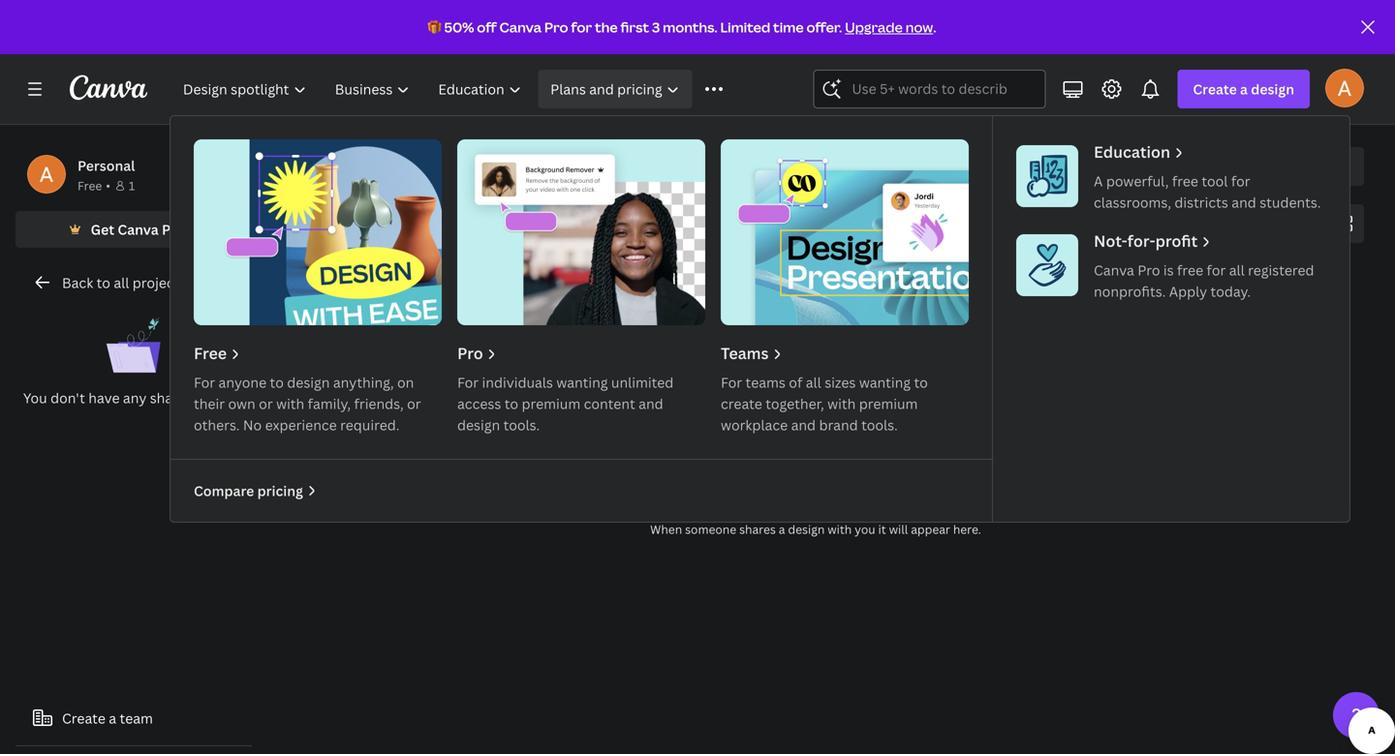Task type: describe. For each thing, give the bounding box(es) containing it.
pricing inside compare pricing link
[[257, 482, 303, 500]]

all inside for teams of all sizes wanting to create together, with premium workplace and brand tools.
[[806, 373, 821, 392]]

for for education
[[1231, 172, 1250, 190]]

first
[[620, 18, 649, 36]]

with inside for anyone to design anything, on their own or with family, friends, or others. no experience required.
[[276, 395, 304, 413]]

pricing inside the plans and pricing dropdown button
[[617, 80, 662, 98]]

for teams of all sizes wanting to create together, with premium workplace and brand tools.
[[721, 373, 928, 435]]

shared
[[267, 146, 379, 188]]

for for free
[[194, 373, 215, 392]]

content
[[584, 395, 635, 413]]

with inside for teams of all sizes wanting to create together, with premium workplace and brand tools.
[[827, 395, 856, 413]]

teams
[[721, 343, 769, 364]]

apply
[[1169, 282, 1207, 301]]

free •
[[78, 178, 110, 194]]

experience
[[265, 416, 337, 435]]

canva inside button
[[118, 220, 159, 239]]

canva pro is free for all registered nonprofits. apply today.
[[1094, 261, 1314, 301]]

others.
[[194, 416, 240, 435]]

education
[[1094, 141, 1170, 162]]

individuals
[[482, 373, 553, 392]]

for-
[[1127, 231, 1155, 251]]

for for teams
[[721, 373, 742, 392]]

free for free •
[[78, 178, 102, 194]]

50%
[[444, 18, 474, 36]]

required.
[[340, 416, 400, 435]]

plans and pricing menu
[[171, 116, 1350, 522]]

students.
[[1260, 193, 1321, 212]]

is
[[1163, 261, 1174, 279]]

design inside dropdown button
[[1251, 80, 1294, 98]]

and inside the plans and pricing dropdown button
[[589, 80, 614, 98]]

0 horizontal spatial all
[[114, 274, 129, 292]]

own
[[228, 395, 256, 413]]

brand
[[819, 416, 858, 435]]

unlimited
[[611, 373, 674, 392]]

it
[[878, 522, 886, 538]]

you don't have any shared folders
[[23, 389, 244, 407]]

teams
[[746, 373, 786, 392]]

get canva pro
[[91, 220, 184, 239]]

friends,
[[354, 395, 404, 413]]

with left it
[[828, 522, 852, 538]]

for individuals wanting unlimited access to premium content and design tools.
[[457, 373, 674, 435]]

back to all projects
[[62, 274, 186, 292]]

you
[[23, 389, 47, 407]]

not-
[[1094, 231, 1127, 251]]

compare pricing
[[194, 482, 303, 500]]

will
[[889, 522, 908, 538]]

of
[[789, 373, 802, 392]]

add new
[[1291, 157, 1349, 176]]

offer.
[[806, 18, 842, 36]]

1 vertical spatial you
[[855, 522, 875, 538]]

for for not-for-profit
[[1207, 261, 1226, 279]]

create
[[721, 395, 762, 413]]

tools. inside for individuals wanting unlimited access to premium content and design tools.
[[503, 416, 540, 435]]

0 vertical spatial canva
[[499, 18, 542, 36]]

design inside for individuals wanting unlimited access to premium content and design tools.
[[457, 416, 500, 435]]

registered
[[1248, 261, 1314, 279]]

classrooms,
[[1094, 193, 1171, 212]]

on
[[397, 373, 414, 392]]

all inside canva pro is free for all registered nonprofits. apply today.
[[1229, 261, 1245, 279]]

•
[[106, 178, 110, 194]]

to inside for anyone to design anything, on their own or with family, friends, or others. no experience required.
[[270, 373, 284, 392]]

workplace
[[721, 416, 788, 435]]

compare
[[194, 482, 254, 500]]

upgrade
[[845, 18, 903, 36]]

tool
[[1202, 172, 1228, 190]]

to inside for individuals wanting unlimited access to premium content and design tools.
[[505, 395, 518, 413]]

premium inside for teams of all sizes wanting to create together, with premium workplace and brand tools.
[[859, 395, 918, 413]]

tools. inside for teams of all sizes wanting to create together, with premium workplace and brand tools.
[[861, 416, 898, 435]]

and inside a powerful, free tool for classrooms, districts and students.
[[1232, 193, 1256, 212]]

access
[[457, 395, 501, 413]]

appear
[[911, 522, 950, 538]]

family,
[[308, 395, 351, 413]]

pro up access
[[457, 343, 483, 364]]

to inside for teams of all sizes wanting to create together, with premium workplace and brand tools.
[[914, 373, 928, 392]]

now
[[906, 18, 933, 36]]

time
[[773, 18, 804, 36]]

here.
[[953, 522, 981, 538]]

🎁
[[428, 18, 441, 36]]

today.
[[1211, 282, 1251, 301]]

off
[[477, 18, 497, 36]]

2 or from the left
[[407, 395, 421, 413]]

.
[[933, 18, 936, 36]]

for for pro
[[457, 373, 479, 392]]

shared
[[150, 389, 195, 407]]

to inside back to all projects link
[[97, 274, 110, 292]]

powerful,
[[1106, 172, 1169, 190]]

free inside a powerful, free tool for classrooms, districts and students.
[[1172, 172, 1198, 190]]

a
[[1094, 172, 1103, 190]]

back to all projects link
[[16, 264, 252, 302]]

pro left the
[[544, 18, 568, 36]]



Task type: vqa. For each thing, say whether or not it's contained in the screenshot.
rightmost the to
no



Task type: locate. For each thing, give the bounding box(es) containing it.
free up apply
[[1177, 261, 1203, 279]]

team
[[120, 710, 153, 728]]

compare pricing link
[[194, 481, 319, 502]]

for up their
[[194, 373, 215, 392]]

free inside canva pro is free for all registered nonprofits. apply today.
[[1177, 261, 1203, 279]]

canva up nonprofits.
[[1094, 261, 1134, 279]]

for anyone to design anything, on their own or with family, friends, or others. no experience required.
[[194, 373, 421, 435]]

for up create on the right
[[721, 373, 742, 392]]

back
[[62, 274, 93, 292]]

0 horizontal spatial canva
[[118, 220, 159, 239]]

1
[[129, 178, 135, 194]]

pro inside button
[[162, 220, 184, 239]]

create a team
[[62, 710, 153, 728]]

for inside for teams of all sizes wanting to create together, with premium workplace and brand tools.
[[721, 373, 742, 392]]

1 for from the left
[[194, 373, 215, 392]]

1 horizontal spatial for
[[1207, 261, 1226, 279]]

and right 'plans'
[[589, 80, 614, 98]]

and down together,
[[791, 416, 816, 435]]

free
[[78, 178, 102, 194], [194, 343, 227, 364]]

or right "own" at left
[[259, 395, 273, 413]]

1 vertical spatial a
[[779, 522, 785, 538]]

don't
[[50, 389, 85, 407]]

1 horizontal spatial canva
[[499, 18, 542, 36]]

2 horizontal spatial canva
[[1094, 261, 1134, 279]]

for
[[571, 18, 592, 36], [1231, 172, 1250, 190], [1207, 261, 1226, 279]]

1 horizontal spatial you
[[855, 522, 875, 538]]

🎁 50% off canva pro for the first 3 months. limited time offer. upgrade now .
[[428, 18, 936, 36]]

plans and pricing button
[[538, 70, 692, 109]]

free for free
[[194, 343, 227, 364]]

0 vertical spatial create
[[1193, 80, 1237, 98]]

create inside dropdown button
[[1193, 80, 1237, 98]]

profit
[[1155, 231, 1198, 251]]

pro left is
[[1138, 261, 1160, 279]]

create a design
[[1193, 80, 1294, 98]]

all left the projects
[[114, 274, 129, 292]]

0 vertical spatial for
[[571, 18, 592, 36]]

1 vertical spatial pricing
[[257, 482, 303, 500]]

Search search field
[[852, 71, 1007, 108]]

1 or from the left
[[259, 395, 273, 413]]

2 vertical spatial a
[[109, 710, 116, 728]]

a inside button
[[109, 710, 116, 728]]

pro inside canva pro is free for all registered nonprofits. apply today.
[[1138, 261, 1160, 279]]

design right shares on the right
[[788, 522, 825, 538]]

0 horizontal spatial for
[[571, 18, 592, 36]]

and inside for teams of all sizes wanting to create together, with premium workplace and brand tools.
[[791, 416, 816, 435]]

1 horizontal spatial premium
[[859, 395, 918, 413]]

and right districts
[[1232, 193, 1256, 212]]

anything,
[[333, 373, 394, 392]]

1 tools. from the left
[[503, 416, 540, 435]]

design up family,
[[287, 373, 330, 392]]

for right tool
[[1231, 172, 1250, 190]]

for inside canva pro is free for all registered nonprofits. apply today.
[[1207, 261, 1226, 279]]

pricing
[[617, 80, 662, 98], [257, 482, 303, 500]]

create a design button
[[1177, 70, 1310, 109]]

and down unlimited
[[639, 395, 663, 413]]

for
[[194, 373, 215, 392], [457, 373, 479, 392], [721, 373, 742, 392]]

personal
[[78, 156, 135, 175]]

0 horizontal spatial pricing
[[257, 482, 303, 500]]

0 horizontal spatial you
[[458, 146, 515, 188]]

new
[[1321, 157, 1349, 176]]

shared with you
[[267, 146, 515, 188]]

1 vertical spatial create
[[62, 710, 105, 728]]

a for team
[[109, 710, 116, 728]]

1 premium from the left
[[522, 395, 580, 413]]

all
[[1229, 261, 1245, 279], [114, 274, 129, 292], [806, 373, 821, 392]]

1 wanting from the left
[[556, 373, 608, 392]]

and
[[589, 80, 614, 98], [1232, 193, 1256, 212], [639, 395, 663, 413], [791, 416, 816, 435]]

1 horizontal spatial pricing
[[617, 80, 662, 98]]

wanting right sizes
[[859, 373, 911, 392]]

0 vertical spatial a
[[1240, 80, 1248, 98]]

None search field
[[813, 70, 1046, 109]]

create up tool
[[1193, 80, 1237, 98]]

a inside dropdown button
[[1240, 80, 1248, 98]]

2 vertical spatial canva
[[1094, 261, 1134, 279]]

to down individuals
[[505, 395, 518, 413]]

their
[[194, 395, 225, 413]]

canva right 'off'
[[499, 18, 542, 36]]

upgrade now button
[[845, 18, 933, 36]]

add new button
[[1253, 147, 1364, 186]]

canva inside canva pro is free for all registered nonprofits. apply today.
[[1094, 261, 1134, 279]]

to right sizes
[[914, 373, 928, 392]]

wanting inside for teams of all sizes wanting to create together, with premium workplace and brand tools.
[[859, 373, 911, 392]]

2 horizontal spatial for
[[721, 373, 742, 392]]

create for create a team
[[62, 710, 105, 728]]

for inside for anyone to design anything, on their own or with family, friends, or others. no experience required.
[[194, 373, 215, 392]]

projects
[[133, 274, 186, 292]]

1 vertical spatial for
[[1231, 172, 1250, 190]]

folders
[[198, 389, 244, 407]]

1 horizontal spatial tools.
[[861, 416, 898, 435]]

0 horizontal spatial for
[[194, 373, 215, 392]]

tools.
[[503, 416, 540, 435], [861, 416, 898, 435]]

free left •
[[78, 178, 102, 194]]

2 vertical spatial for
[[1207, 261, 1226, 279]]

create
[[1193, 80, 1237, 98], [62, 710, 105, 728]]

design down access
[[457, 416, 500, 435]]

0 vertical spatial pricing
[[617, 80, 662, 98]]

have
[[88, 389, 120, 407]]

0 vertical spatial free
[[78, 178, 102, 194]]

0 vertical spatial free
[[1172, 172, 1198, 190]]

plans
[[550, 80, 586, 98]]

design inside for anyone to design anything, on their own or with family, friends, or others. no experience required.
[[287, 373, 330, 392]]

free up anyone
[[194, 343, 227, 364]]

1 vertical spatial free
[[194, 343, 227, 364]]

premium down individuals
[[522, 395, 580, 413]]

1 horizontal spatial free
[[194, 343, 227, 364]]

1 horizontal spatial for
[[457, 373, 479, 392]]

1 horizontal spatial a
[[779, 522, 785, 538]]

create for create a design
[[1193, 80, 1237, 98]]

2 premium from the left
[[859, 395, 918, 413]]

0 horizontal spatial premium
[[522, 395, 580, 413]]

design left apple lee icon
[[1251, 80, 1294, 98]]

to right anyone
[[270, 373, 284, 392]]

free up districts
[[1172, 172, 1198, 190]]

limited
[[720, 18, 770, 36]]

for inside for individuals wanting unlimited access to premium content and design tools.
[[457, 373, 479, 392]]

1 horizontal spatial all
[[806, 373, 821, 392]]

plans and pricing
[[550, 80, 662, 98]]

with
[[385, 146, 451, 188], [276, 395, 304, 413], [827, 395, 856, 413], [828, 522, 852, 538]]

for up today.
[[1207, 261, 1226, 279]]

no
[[243, 416, 262, 435]]

create left team
[[62, 710, 105, 728]]

pro up the projects
[[162, 220, 184, 239]]

2 for from the left
[[457, 373, 479, 392]]

wanting inside for individuals wanting unlimited access to premium content and design tools.
[[556, 373, 608, 392]]

create a team button
[[16, 699, 252, 738]]

1 vertical spatial canva
[[118, 220, 159, 239]]

premium right together,
[[859, 395, 918, 413]]

when
[[650, 522, 682, 538]]

premium
[[522, 395, 580, 413], [859, 395, 918, 413]]

and inside for individuals wanting unlimited access to premium content and design tools.
[[639, 395, 663, 413]]

free inside 'plans and pricing' menu
[[194, 343, 227, 364]]

with right shared
[[385, 146, 451, 188]]

0 horizontal spatial a
[[109, 710, 116, 728]]

add
[[1291, 157, 1318, 176]]

canva
[[499, 18, 542, 36], [118, 220, 159, 239], [1094, 261, 1134, 279]]

any
[[123, 389, 147, 407]]

1 horizontal spatial or
[[407, 395, 421, 413]]

2 wanting from the left
[[859, 373, 911, 392]]

for left the
[[571, 18, 592, 36]]

premium inside for individuals wanting unlimited access to premium content and design tools.
[[522, 395, 580, 413]]

wanting up content
[[556, 373, 608, 392]]

create inside button
[[62, 710, 105, 728]]

tools. down individuals
[[503, 416, 540, 435]]

apple lee image
[[1325, 69, 1364, 107]]

wanting
[[556, 373, 608, 392], [859, 373, 911, 392]]

2 horizontal spatial for
[[1231, 172, 1250, 190]]

for inside a powerful, free tool for classrooms, districts and students.
[[1231, 172, 1250, 190]]

a powerful, free tool for classrooms, districts and students.
[[1094, 172, 1321, 212]]

sizes
[[825, 373, 856, 392]]

when someone shares a design with you it will appear here.
[[650, 522, 981, 538]]

for up access
[[457, 373, 479, 392]]

3
[[652, 18, 660, 36]]

anyone
[[219, 373, 267, 392]]

to right back
[[97, 274, 110, 292]]

with down sizes
[[827, 395, 856, 413]]

0 vertical spatial you
[[458, 146, 515, 188]]

canva right get at the left top
[[118, 220, 159, 239]]

not-for-profit
[[1094, 231, 1198, 251]]

2 tools. from the left
[[861, 416, 898, 435]]

all right 'of'
[[806, 373, 821, 392]]

the
[[595, 18, 618, 36]]

someone
[[685, 522, 736, 538]]

0 horizontal spatial create
[[62, 710, 105, 728]]

top level navigation element
[[171, 70, 1350, 522], [171, 70, 1350, 522]]

nonprofits.
[[1094, 282, 1166, 301]]

a
[[1240, 80, 1248, 98], [779, 522, 785, 538], [109, 710, 116, 728]]

0 horizontal spatial or
[[259, 395, 273, 413]]

0 horizontal spatial wanting
[[556, 373, 608, 392]]

with up experience
[[276, 395, 304, 413]]

free
[[1172, 172, 1198, 190], [1177, 261, 1203, 279]]

get
[[91, 220, 114, 239]]

or down on
[[407, 395, 421, 413]]

together,
[[766, 395, 824, 413]]

all up today.
[[1229, 261, 1245, 279]]

get canva pro button
[[16, 211, 252, 248]]

0 horizontal spatial tools.
[[503, 416, 540, 435]]

months.
[[663, 18, 718, 36]]

pro
[[544, 18, 568, 36], [162, 220, 184, 239], [1138, 261, 1160, 279], [457, 343, 483, 364]]

1 vertical spatial free
[[1177, 261, 1203, 279]]

2 horizontal spatial all
[[1229, 261, 1245, 279]]

districts
[[1175, 193, 1228, 212]]

1 horizontal spatial wanting
[[859, 373, 911, 392]]

0 horizontal spatial free
[[78, 178, 102, 194]]

or
[[259, 395, 273, 413], [407, 395, 421, 413]]

3 for from the left
[[721, 373, 742, 392]]

tools. right brand
[[861, 416, 898, 435]]

2 horizontal spatial a
[[1240, 80, 1248, 98]]

you
[[458, 146, 515, 188], [855, 522, 875, 538]]

a for design
[[1240, 80, 1248, 98]]

pricing down "first"
[[617, 80, 662, 98]]

pricing right compare
[[257, 482, 303, 500]]

1 horizontal spatial create
[[1193, 80, 1237, 98]]



